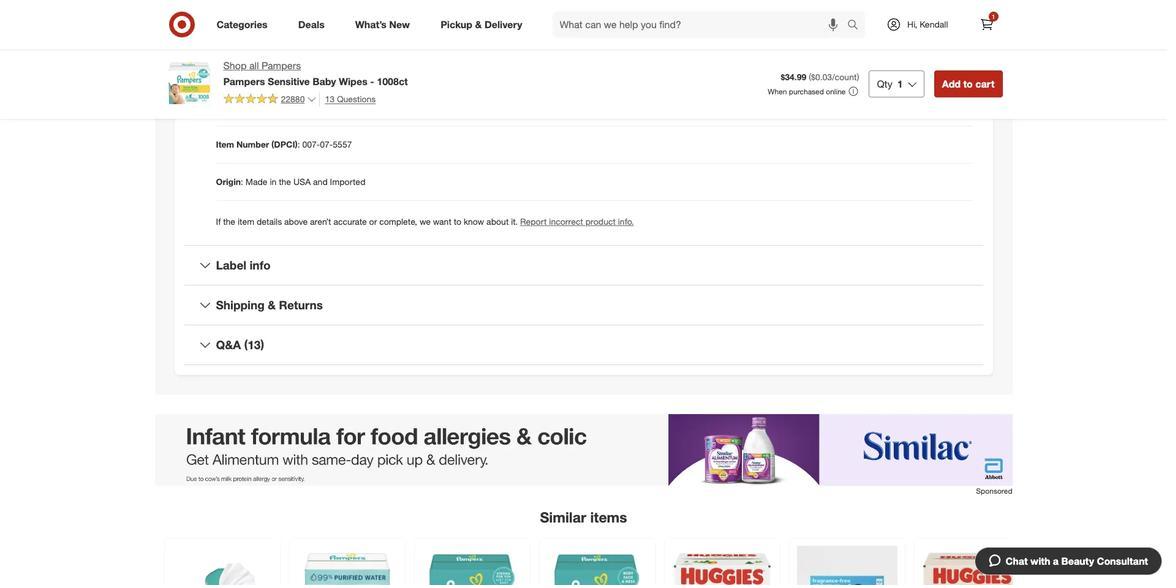 Task type: locate. For each thing, give the bounding box(es) containing it.
add to cart
[[943, 78, 995, 90]]

& right pickup
[[475, 18, 482, 30]]

$0.03
[[812, 72, 833, 82]]

pop-
[[314, 27, 333, 38]]

kendall
[[920, 19, 949, 29]]

)
[[857, 72, 860, 82]]

consultant
[[1098, 555, 1149, 568]]

deals link
[[288, 11, 340, 38]]

add
[[943, 78, 961, 90]]

22880 link
[[223, 92, 317, 107]]

what's new
[[355, 18, 410, 30]]

: left all on the top
[[236, 65, 239, 75]]

or
[[369, 217, 377, 227]]

&
[[475, 18, 482, 30], [268, 298, 276, 312]]

label info
[[216, 258, 271, 272]]

pampers up sensitive
[[262, 59, 301, 72]]

image of pampers sensitive baby wipes - 1008ct image
[[165, 59, 214, 108]]

features:
[[216, 27, 254, 38]]

in
[[270, 177, 277, 187]]

the right if
[[223, 217, 235, 227]]

0 vertical spatial 1
[[992, 13, 996, 20]]

items
[[591, 509, 627, 526]]

1 right the qty
[[898, 78, 903, 90]]

& inside dropdown button
[[268, 298, 276, 312]]

sensitive
[[268, 75, 310, 88]]

about
[[487, 217, 509, 227]]

what's
[[355, 18, 387, 30]]

q&a
[[216, 338, 241, 352]]

to right add
[[964, 78, 973, 90]]

similar items region
[[155, 414, 1030, 585]]

0 horizontal spatial the
[[223, 217, 235, 227]]

: for 030772073391
[[235, 102, 237, 112]]

: left "030772073391"
[[235, 102, 237, 112]]

0 vertical spatial to
[[964, 78, 973, 90]]

new
[[389, 18, 410, 30]]

when purchased online
[[768, 87, 846, 96]]

pampers sensitive baby wipes - 84ct image
[[172, 546, 272, 585]]

pampers
[[262, 59, 301, 72], [223, 75, 265, 88]]

want
[[433, 217, 452, 227]]

1
[[992, 13, 996, 20], [898, 78, 903, 90]]

: for 87699202
[[236, 65, 239, 75]]

item
[[216, 139, 234, 150]]

shipping
[[216, 298, 265, 312]]

/count
[[833, 72, 857, 82]]

hi, kendall
[[908, 19, 949, 29]]

pickup & delivery
[[441, 18, 523, 30]]

0 horizontal spatial &
[[268, 298, 276, 312]]

the right in on the left top of page
[[279, 177, 291, 187]]

add to cart button
[[935, 70, 1003, 97]]

to right want
[[454, 217, 462, 227]]

shipping & returns button
[[184, 286, 984, 325]]

1 vertical spatial to
[[454, 217, 462, 227]]

$34.99 ( $0.03 /count )
[[781, 72, 860, 82]]

1 vertical spatial &
[[268, 298, 276, 312]]

similar items
[[540, 509, 627, 526]]

delivery
[[485, 18, 523, 30]]

accurate
[[334, 217, 367, 227]]

: left the made
[[241, 177, 243, 187]]

0 vertical spatial &
[[475, 18, 482, 30]]

made
[[246, 177, 268, 187]]

1 right kendall
[[992, 13, 996, 20]]

: left 007-
[[298, 139, 300, 150]]

usa
[[294, 177, 311, 187]]

the
[[279, 177, 291, 187], [223, 217, 235, 227]]

13 questions link
[[320, 92, 376, 106]]

: for made
[[241, 177, 243, 187]]

questions
[[337, 94, 376, 104]]

search button
[[842, 11, 872, 40]]

1 horizontal spatial 1
[[992, 13, 996, 20]]

1 link
[[974, 11, 1001, 38]]

(
[[809, 72, 812, 82]]

deals
[[298, 18, 325, 30]]

huggies calm baby wipes - 336ct image
[[922, 546, 1023, 585]]

1 horizontal spatial &
[[475, 18, 482, 30]]

item
[[238, 217, 254, 227]]

categories
[[217, 18, 268, 30]]

chat with a beauty consultant
[[1006, 555, 1149, 568]]

item number (dpci) : 007-07-5557
[[216, 139, 352, 150]]

0 vertical spatial the
[[279, 177, 291, 187]]

to inside add to cart "button"
[[964, 78, 973, 90]]

pampers baby clean fresh scented baby wipes - 432ct image
[[422, 546, 523, 585]]

& left "returns"
[[268, 298, 276, 312]]

0 horizontal spatial 1
[[898, 78, 903, 90]]

pampers down the tcin : 87699202
[[223, 75, 265, 88]]

label info button
[[184, 246, 984, 285]]

purchased
[[789, 87, 824, 96]]

know
[[464, 217, 484, 227]]

info
[[250, 258, 271, 272]]

origin
[[216, 177, 241, 187]]

what's new link
[[345, 11, 426, 38]]

qty 1
[[877, 78, 903, 90]]

upc
[[216, 102, 235, 112]]

1 horizontal spatial to
[[964, 78, 973, 90]]

tcin : 87699202
[[216, 65, 279, 75]]

cart
[[976, 78, 995, 90]]

if the item details above aren't accurate or complete, we want to know about it. report incorrect product info.
[[216, 217, 634, 227]]

report incorrect product info. button
[[520, 216, 634, 228]]

chat with a beauty consultant button
[[975, 547, 1163, 576]]

87699202
[[241, 65, 279, 75]]

1 horizontal spatial the
[[279, 177, 291, 187]]



Task type: vqa. For each thing, say whether or not it's contained in the screenshot.
Q&A
yes



Task type: describe. For each thing, give the bounding box(es) containing it.
13 questions
[[325, 94, 376, 104]]

pickup & delivery link
[[430, 11, 538, 38]]

& for pickup
[[475, 18, 482, 30]]

and
[[313, 177, 328, 187]]

info.
[[618, 217, 634, 227]]

pampers aqua pure sensitive baby wipes - 672ct image
[[297, 546, 398, 585]]

number
[[237, 139, 269, 150]]

tcin
[[216, 65, 236, 75]]

up
[[333, 27, 344, 38]]

shop
[[223, 59, 247, 72]]

with
[[1031, 555, 1051, 568]]

q&a (13)
[[216, 338, 264, 352]]

product
[[586, 217, 616, 227]]

beauty
[[1062, 555, 1095, 568]]

package
[[346, 27, 380, 38]]

fragrance free baby wipes refill pack - 800ct - up & up™ image
[[797, 546, 898, 585]]

hi,
[[908, 19, 918, 29]]

5557
[[333, 139, 352, 150]]

pampers multi-use fragrance free baby wipes - 504ct image
[[547, 546, 648, 585]]

similar
[[540, 509, 587, 526]]

007-
[[303, 139, 320, 150]]

22880
[[281, 94, 305, 104]]

above
[[284, 217, 308, 227]]

(dpci)
[[272, 139, 298, 150]]

What can we help you find? suggestions appear below search field
[[553, 11, 851, 38]]

1 vertical spatial 1
[[898, 78, 903, 90]]

q&a (13) button
[[184, 325, 984, 365]]

online
[[826, 87, 846, 96]]

shipping & returns
[[216, 298, 323, 312]]

it.
[[511, 217, 518, 227]]

0 vertical spatial pampers
[[262, 59, 301, 72]]

baby
[[313, 75, 336, 88]]

features: premoistened, pop-up package
[[216, 27, 380, 38]]

imported
[[330, 177, 366, 187]]

1 vertical spatial pampers
[[223, 75, 265, 88]]

upc : 030772073391
[[216, 102, 297, 112]]

sponsored
[[977, 487, 1013, 496]]

0 horizontal spatial to
[[454, 217, 462, 227]]

-
[[370, 75, 374, 88]]

07-
[[320, 139, 333, 150]]

shop all pampers pampers sensitive baby wipes - 1008ct
[[223, 59, 408, 88]]

huggies natural care sensitive unscented baby wipes - 960ct image
[[672, 546, 773, 585]]

1008ct
[[377, 75, 408, 88]]

a
[[1054, 555, 1059, 568]]

origin : made in the usa and imported
[[216, 177, 366, 187]]

& for shipping
[[268, 298, 276, 312]]

label
[[216, 258, 247, 272]]

1 vertical spatial the
[[223, 217, 235, 227]]

details
[[257, 217, 282, 227]]

advertisement region
[[155, 414, 1013, 486]]

categories link
[[206, 11, 283, 38]]

returns
[[279, 298, 323, 312]]

when
[[768, 87, 787, 96]]

(13)
[[244, 338, 264, 352]]

aren't
[[310, 217, 331, 227]]

incorrect
[[549, 217, 584, 227]]

wipes
[[339, 75, 368, 88]]

all
[[249, 59, 259, 72]]

search
[[842, 19, 872, 32]]

premoistened,
[[256, 27, 312, 38]]

report
[[520, 217, 547, 227]]

030772073391
[[239, 102, 297, 112]]

$34.99
[[781, 72, 807, 82]]

if
[[216, 217, 221, 227]]

complete,
[[380, 217, 417, 227]]

we
[[420, 217, 431, 227]]



